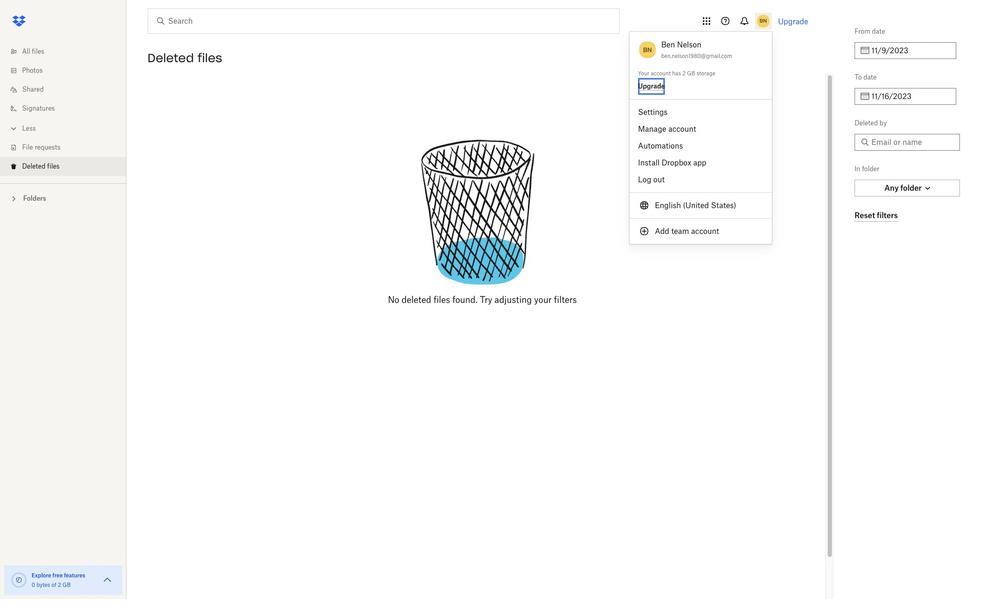 Task type: describe. For each thing, give the bounding box(es) containing it.
photos link
[[8, 61, 126, 80]]

date for to date
[[864, 73, 877, 81]]

install dropbox app
[[638, 158, 707, 167]]

upgrade button
[[638, 82, 665, 91]]

install
[[638, 158, 660, 167]]

2 inside explore free features 0 bytes of 2 gb
[[58, 582, 61, 588]]

requests
[[35, 143, 60, 151]]

features
[[64, 572, 85, 579]]

your account has 2 gb storage
[[638, 70, 715, 76]]

from date
[[855, 27, 885, 35]]

ben.nelson1980@gmail.com
[[661, 53, 732, 59]]

deleted inside list item
[[22, 162, 45, 170]]

settings
[[638, 108, 668, 116]]

of
[[52, 582, 56, 588]]

photos
[[22, 66, 43, 74]]

deleted by
[[855, 119, 887, 127]]

add
[[655, 227, 669, 236]]

in
[[855, 165, 861, 173]]

2 vertical spatial account
[[691, 227, 719, 236]]

quota usage element
[[11, 572, 27, 589]]

signatures link
[[8, 99, 126, 118]]

english (united states)
[[655, 201, 736, 210]]

settings link
[[630, 104, 772, 121]]

log
[[638, 175, 651, 184]]

(united
[[683, 201, 709, 210]]

deleted files list item
[[0, 157, 126, 176]]

file
[[22, 143, 33, 151]]

nelson
[[677, 40, 702, 49]]

explore free features 0 bytes of 2 gb
[[32, 572, 85, 588]]

add team account
[[655, 227, 719, 236]]

file requests
[[22, 143, 60, 151]]

2 horizontal spatial deleted
[[855, 119, 878, 127]]

try
[[480, 295, 492, 305]]

team
[[671, 227, 689, 236]]

folders button
[[0, 190, 126, 206]]

signatures
[[22, 104, 55, 112]]

manage
[[638, 124, 666, 133]]

files inside all files link
[[32, 47, 44, 55]]

automations
[[638, 141, 683, 150]]

1 vertical spatial upgrade
[[638, 82, 665, 90]]

your
[[638, 70, 650, 76]]

dropbox image
[[8, 11, 30, 32]]

less image
[[8, 123, 19, 134]]

account for manage
[[668, 124, 696, 133]]

ben nelson ben.nelson1980@gmail.com
[[661, 40, 732, 59]]

account menu image
[[755, 13, 772, 30]]

1 horizontal spatial deleted files
[[148, 51, 222, 65]]

states)
[[711, 201, 736, 210]]

storage
[[697, 70, 715, 76]]

english
[[655, 201, 681, 210]]

automations link
[[630, 138, 772, 154]]

log out link
[[630, 171, 772, 188]]

out
[[653, 175, 665, 184]]

add team account link
[[630, 223, 772, 240]]

files inside deleted files link
[[47, 162, 60, 170]]

log out
[[638, 175, 665, 184]]



Task type: vqa. For each thing, say whether or not it's contained in the screenshot.
topmost the 'record'
no



Task type: locate. For each thing, give the bounding box(es) containing it.
0 vertical spatial date
[[872, 27, 885, 35]]

1 vertical spatial 2
[[58, 582, 61, 588]]

1 vertical spatial deleted
[[855, 119, 878, 127]]

upgrade right account menu icon
[[778, 17, 808, 26]]

0
[[32, 582, 35, 588]]

2 right of
[[58, 582, 61, 588]]

1 horizontal spatial gb
[[687, 70, 695, 76]]

0 horizontal spatial deleted
[[22, 162, 45, 170]]

list
[[0, 36, 126, 183]]

upgrade
[[778, 17, 808, 26], [638, 82, 665, 90]]

all files link
[[8, 42, 126, 61]]

shared link
[[8, 80, 126, 99]]

in folder
[[855, 165, 880, 173]]

From date text field
[[872, 45, 950, 56]]

1 vertical spatial gb
[[63, 582, 71, 588]]

gb
[[687, 70, 695, 76], [63, 582, 71, 588]]

free
[[52, 572, 63, 579]]

ben
[[661, 40, 675, 49]]

2 vertical spatial deleted
[[22, 162, 45, 170]]

to
[[855, 73, 862, 81]]

gb right has
[[687, 70, 695, 76]]

1 horizontal spatial upgrade
[[778, 17, 808, 26]]

2 right has
[[683, 70, 686, 76]]

upgrade link
[[778, 17, 808, 26]]

filters
[[554, 295, 577, 305]]

0 vertical spatial upgrade
[[778, 17, 808, 26]]

account for your
[[651, 70, 671, 76]]

0 horizontal spatial gb
[[63, 582, 71, 588]]

1 vertical spatial account
[[668, 124, 696, 133]]

bn button
[[638, 39, 657, 61]]

less
[[22, 124, 36, 132]]

all files
[[22, 47, 44, 55]]

2
[[683, 70, 686, 76], [58, 582, 61, 588]]

list containing all files
[[0, 36, 126, 183]]

no deleted files found. try adjusting your filters
[[388, 295, 577, 305]]

0 vertical spatial deleted files
[[148, 51, 222, 65]]

1 vertical spatial date
[[864, 73, 877, 81]]

1 horizontal spatial deleted
[[148, 51, 194, 65]]

deleted files inside list item
[[22, 162, 60, 170]]

deleted files link
[[8, 157, 126, 176]]

account
[[651, 70, 671, 76], [668, 124, 696, 133], [691, 227, 719, 236]]

account down settings "link"
[[668, 124, 696, 133]]

To date text field
[[872, 91, 950, 102]]

has
[[672, 70, 681, 76]]

0 horizontal spatial 2
[[58, 582, 61, 588]]

deleted files
[[148, 51, 222, 65], [22, 162, 60, 170]]

gb inside explore free features 0 bytes of 2 gb
[[63, 582, 71, 588]]

choose a language: image
[[638, 199, 651, 212]]

by
[[880, 119, 887, 127]]

bytes
[[37, 582, 50, 588]]

date right "to" on the top right of the page
[[864, 73, 877, 81]]

folder
[[862, 165, 880, 173]]

1 vertical spatial deleted files
[[22, 162, 60, 170]]

shared
[[22, 85, 44, 93]]

file requests link
[[8, 138, 126, 157]]

0 vertical spatial 2
[[683, 70, 686, 76]]

account left has
[[651, 70, 671, 76]]

dropbox
[[662, 158, 691, 167]]

1 horizontal spatial 2
[[683, 70, 686, 76]]

folders
[[23, 194, 46, 202]]

bn
[[643, 46, 652, 54]]

to date
[[855, 73, 877, 81]]

all
[[22, 47, 30, 55]]

adjusting
[[495, 295, 532, 305]]

from
[[855, 27, 871, 35]]

manage account
[[638, 124, 696, 133]]

explore
[[32, 572, 51, 579]]

0 horizontal spatial deleted files
[[22, 162, 60, 170]]

english (united states) menu item
[[630, 197, 772, 214]]

found.
[[453, 295, 478, 305]]

upgrade down 'your'
[[638, 82, 665, 90]]

no
[[388, 295, 399, 305]]

deleted
[[402, 295, 431, 305]]

date for from date
[[872, 27, 885, 35]]

deleted
[[148, 51, 194, 65], [855, 119, 878, 127], [22, 162, 45, 170]]

account right team
[[691, 227, 719, 236]]

date
[[872, 27, 885, 35], [864, 73, 877, 81]]

0 horizontal spatial upgrade
[[638, 82, 665, 90]]

0 vertical spatial gb
[[687, 70, 695, 76]]

your
[[534, 295, 552, 305]]

app
[[693, 158, 707, 167]]

gb down features
[[63, 582, 71, 588]]

files
[[32, 47, 44, 55], [198, 51, 222, 65], [47, 162, 60, 170], [434, 295, 450, 305]]

0 vertical spatial deleted
[[148, 51, 194, 65]]

0 vertical spatial account
[[651, 70, 671, 76]]

date right from
[[872, 27, 885, 35]]

manage account link
[[630, 121, 772, 138]]



